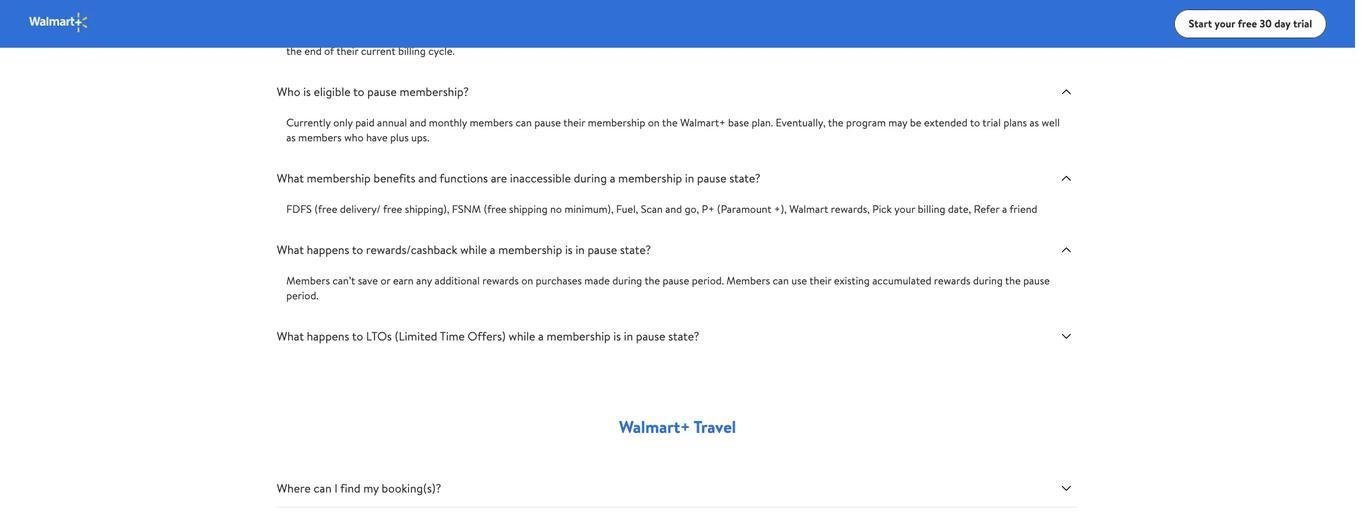 Task type: describe. For each thing, give the bounding box(es) containing it.
billing left the if
[[591, 29, 618, 44]]

trial inside currently only paid annual and monthly members can pause their membership on the walmart+ base plan. eventually, the program may be extended to trial plans as well as members who have plus ups.
[[983, 115, 1001, 130]]

what membership benefits and functions are inaccessible during a membership in pause state?
[[277, 170, 761, 186]]

effect
[[1020, 29, 1049, 44]]

members for members can pause their membership at any time in their current billing cycle. if they pause their membership in the middle of a billing cycle, pause will go into effect at the end of their current billing cycle.
[[286, 29, 330, 44]]

what for what happens to ltos (limited time offers) while a membership is in pause state?
[[277, 328, 304, 344]]

start
[[1189, 16, 1212, 31]]

middle
[[824, 29, 856, 44]]

extended
[[924, 115, 968, 130]]

0 horizontal spatial period.
[[286, 288, 319, 303]]

walmart+ inside currently only paid annual and monthly members can pause their membership on the walmart+ base plan. eventually, the program may be extended to trial plans as well as members who have plus ups.
[[680, 115, 726, 130]]

1 horizontal spatial members
[[470, 115, 513, 130]]

to left ltos
[[352, 328, 363, 344]]

ltos
[[366, 328, 392, 344]]

save
[[358, 273, 378, 288]]

functions
[[440, 170, 488, 186]]

what for what membership benefits and functions are inaccessible during a membership in pause state?
[[277, 170, 304, 186]]

or
[[381, 273, 391, 288]]

membership inside currently only paid annual and monthly members can pause their membership on the walmart+ base plan. eventually, the program may be extended to trial plans as well as members who have plus ups.
[[588, 115, 645, 130]]

base
[[728, 115, 749, 130]]

earn
[[393, 273, 414, 288]]

can inside members can pause their membership at any time in their current billing cycle. if they pause their membership in the middle of a billing cycle, pause will go into effect at the end of their current billing cycle.
[[333, 29, 349, 44]]

happens for rewards/cashback
[[307, 242, 349, 258]]

they
[[659, 29, 680, 44]]

1 vertical spatial free
[[383, 202, 402, 217]]

purchases
[[536, 273, 582, 288]]

0 horizontal spatial current
[[361, 44, 396, 58]]

members can pause their membership at any time in their current billing cycle. if they pause their membership in the middle of a billing cycle, pause will go into effect at the end of their current billing cycle.
[[286, 29, 1061, 58]]

1 vertical spatial and
[[419, 170, 437, 186]]

benefits
[[374, 170, 416, 186]]

end
[[304, 44, 322, 58]]

be
[[910, 115, 922, 130]]

annual
[[377, 115, 407, 130]]

no
[[550, 202, 562, 217]]

any inside members can pause their membership at any time in their current billing cycle. if they pause their membership in the middle of a billing cycle, pause will go into effect at the end of their current billing cycle.
[[477, 29, 492, 44]]

accumulated
[[873, 273, 932, 288]]

program
[[846, 115, 886, 130]]

minimum),
[[565, 202, 614, 217]]

booking(s)?
[[382, 480, 441, 496]]

billing up membership?
[[398, 44, 426, 58]]

fuel,
[[616, 202, 638, 217]]

30
[[1260, 16, 1272, 31]]

plus
[[390, 130, 409, 145]]

0 horizontal spatial as
[[286, 130, 296, 145]]

their inside members can't save or earn any additional rewards on purchases made during the pause period. members can use their existing accumulated rewards during the pause period.
[[810, 273, 832, 288]]

pick
[[873, 202, 892, 217]]

what happens to rewards/cashback while a membership is in pause state?
[[277, 242, 651, 258]]

offers)
[[468, 328, 506, 344]]

p+
[[702, 202, 715, 217]]

pause inside currently only paid annual and monthly members can pause their membership on the walmart+ base plan. eventually, the program may be extended to trial plans as well as members who have plus ups.
[[535, 115, 561, 130]]

will
[[967, 29, 982, 44]]

monthly
[[429, 115, 467, 130]]

existing
[[834, 273, 870, 288]]

delivery/
[[340, 202, 381, 217]]

(limited
[[395, 328, 437, 344]]

can't
[[333, 273, 355, 288]]

find
[[340, 480, 361, 496]]

0 horizontal spatial during
[[574, 170, 607, 186]]

time
[[495, 29, 516, 44]]

1 horizontal spatial of
[[858, 29, 868, 44]]

0 horizontal spatial members
[[298, 130, 342, 145]]

0 horizontal spatial cycle.
[[428, 44, 455, 58]]

walmart
[[790, 202, 829, 217]]

who
[[277, 84, 301, 100]]

plan.
[[752, 115, 773, 130]]

1 at from the left
[[465, 29, 474, 44]]

members can't save or earn any additional rewards on purchases made during the pause period. members can use their existing accumulated rewards during the pause period.
[[286, 273, 1050, 303]]

0 vertical spatial while
[[460, 242, 487, 258]]

eligible
[[314, 84, 351, 100]]

w+ image
[[29, 12, 89, 33]]

billing left cycle,
[[879, 29, 906, 44]]

1 horizontal spatial current
[[554, 29, 588, 44]]

only
[[333, 115, 353, 130]]

fsnm
[[452, 202, 481, 217]]

my
[[363, 480, 379, 496]]

what for what happens to rewards/cashback while a membership is in pause state?
[[277, 242, 304, 258]]

inaccessible
[[510, 170, 571, 186]]

who
[[344, 130, 364, 145]]

what happens to ltos (limited time offers) while a membership is in pause state?
[[277, 328, 700, 344]]

+),
[[774, 202, 787, 217]]

2 vertical spatial and
[[666, 202, 682, 217]]

day
[[1275, 16, 1291, 31]]

time
[[440, 328, 465, 344]]

free inside button
[[1238, 16, 1257, 31]]

currently only paid annual and monthly members can pause their membership on the walmart+ base plan. eventually, the program may be extended to trial plans as well as members who have plus ups.
[[286, 115, 1060, 145]]

on inside members can't save or earn any additional rewards on purchases made during the pause period. members can use their existing accumulated rewards during the pause period.
[[521, 273, 533, 288]]



Task type: locate. For each thing, give the bounding box(es) containing it.
2 horizontal spatial is
[[614, 328, 621, 344]]

1 vertical spatial your
[[895, 202, 915, 217]]

who is eligible to pause membership? image
[[1060, 85, 1074, 99]]

any right earn
[[416, 273, 432, 288]]

made
[[585, 273, 610, 288]]

any
[[477, 29, 492, 44], [416, 273, 432, 288]]

0 vertical spatial happens
[[307, 242, 349, 258]]

cycle. left the if
[[621, 29, 647, 44]]

happens for ltos
[[307, 328, 349, 344]]

and left go, at the right top of the page
[[666, 202, 682, 217]]

trial right 'day'
[[1293, 16, 1312, 31]]

your right pick
[[895, 202, 915, 217]]

free down benefits at the top of the page
[[383, 202, 402, 217]]

use
[[792, 273, 807, 288]]

can left use
[[773, 273, 789, 288]]

start your free 30 day trial button
[[1175, 10, 1327, 38]]

0 horizontal spatial of
[[324, 44, 334, 58]]

fdfs (free delivery/ free shipping), fsnm (free shipping no minimum), fuel, scan and go, p+ (paramount +), walmart rewards, pick your billing date, refer a friend
[[286, 202, 1038, 217]]

what happens to ltos (limited time offers) while a membership is in pause state? image
[[1060, 329, 1074, 344]]

0 horizontal spatial trial
[[983, 115, 1001, 130]]

rewards/cashback
[[366, 242, 458, 258]]

0 vertical spatial trial
[[1293, 16, 1312, 31]]

1 vertical spatial trial
[[983, 115, 1001, 130]]

where can i find my booking(s)?
[[277, 480, 441, 496]]

may
[[889, 115, 908, 130]]

scan
[[641, 202, 663, 217]]

date,
[[948, 202, 971, 217]]

1 vertical spatial what
[[277, 242, 304, 258]]

members left who
[[298, 130, 342, 145]]

happens up can't
[[307, 242, 349, 258]]

members for members can't save or earn any additional rewards on purchases made during the pause period. members can use their existing accumulated rewards during the pause period.
[[286, 273, 330, 288]]

0 vertical spatial on
[[648, 115, 660, 130]]

2 horizontal spatial state?
[[730, 170, 761, 186]]

on
[[648, 115, 660, 130], [521, 273, 533, 288]]

0 vertical spatial your
[[1215, 16, 1236, 31]]

of
[[858, 29, 868, 44], [324, 44, 334, 58]]

0 vertical spatial is
[[303, 84, 311, 100]]

at
[[465, 29, 474, 44], [1051, 29, 1061, 44]]

0 horizontal spatial while
[[460, 242, 487, 258]]

can inside members can't save or earn any additional rewards on purchases made during the pause period. members can use their existing accumulated rewards during the pause period.
[[773, 273, 789, 288]]

trial left plans
[[983, 115, 1001, 130]]

a inside members can pause their membership at any time in their current billing cycle. if they pause their membership in the middle of a billing cycle, pause will go into effect at the end of their current billing cycle.
[[871, 29, 876, 44]]

what happens to rewards/cashback while a membership is in pause state? image
[[1060, 243, 1074, 257]]

can
[[333, 29, 349, 44], [516, 115, 532, 130], [773, 273, 789, 288], [314, 480, 332, 496]]

members
[[470, 115, 513, 130], [298, 130, 342, 145]]

1 horizontal spatial state?
[[668, 328, 700, 344]]

1 horizontal spatial rewards
[[934, 273, 971, 288]]

0 horizontal spatial rewards
[[483, 273, 519, 288]]

1 horizontal spatial on
[[648, 115, 660, 130]]

shipping),
[[405, 202, 450, 217]]

can up what membership benefits and functions are inaccessible during a membership in pause state?
[[516, 115, 532, 130]]

trial inside button
[[1293, 16, 1312, 31]]

walmart+ travel
[[619, 415, 736, 438]]

friend
[[1010, 202, 1038, 217]]

pause
[[351, 29, 378, 44], [682, 29, 709, 44], [938, 29, 965, 44], [367, 84, 397, 100], [535, 115, 561, 130], [697, 170, 727, 186], [588, 242, 617, 258], [663, 273, 689, 288], [1024, 273, 1050, 288], [636, 328, 666, 344]]

of right end
[[324, 44, 334, 58]]

1 vertical spatial walmart+
[[619, 415, 690, 438]]

1 vertical spatial while
[[509, 328, 535, 344]]

0 vertical spatial free
[[1238, 16, 1257, 31]]

2 what from the top
[[277, 242, 304, 258]]

while up additional
[[460, 242, 487, 258]]

travel
[[694, 415, 736, 438]]

your right start
[[1215, 16, 1236, 31]]

to
[[353, 84, 364, 100], [970, 115, 980, 130], [352, 242, 363, 258], [352, 328, 363, 344]]

as down who
[[286, 130, 296, 145]]

at left time at left
[[465, 29, 474, 44]]

period.
[[692, 273, 724, 288], [286, 288, 319, 303]]

1 rewards from the left
[[483, 273, 519, 288]]

billing
[[591, 29, 618, 44], [879, 29, 906, 44], [398, 44, 426, 58], [918, 202, 946, 217]]

members left use
[[727, 273, 770, 288]]

if
[[650, 29, 657, 44]]

2 rewards from the left
[[934, 273, 971, 288]]

currently
[[286, 115, 331, 130]]

1 horizontal spatial free
[[1238, 16, 1257, 31]]

free left 30
[[1238, 16, 1257, 31]]

plans
[[1004, 115, 1027, 130]]

1 horizontal spatial while
[[509, 328, 535, 344]]

(free right fsnm
[[484, 202, 507, 217]]

happens left ltos
[[307, 328, 349, 344]]

(paramount
[[717, 202, 772, 217]]

start your free 30 day trial
[[1189, 16, 1312, 31]]

rewards,
[[831, 202, 870, 217]]

can inside currently only paid annual and monthly members can pause their membership on the walmart+ base plan. eventually, the program may be extended to trial plans as well as members who have plus ups.
[[516, 115, 532, 130]]

0 vertical spatial and
[[410, 115, 426, 130]]

fdfs
[[286, 202, 312, 217]]

1 horizontal spatial any
[[477, 29, 492, 44]]

your
[[1215, 16, 1236, 31], [895, 202, 915, 217]]

while right offers)
[[509, 328, 535, 344]]

2 vertical spatial state?
[[668, 328, 700, 344]]

2 at from the left
[[1051, 29, 1061, 44]]

paid
[[355, 115, 375, 130]]

state?
[[730, 170, 761, 186], [620, 242, 651, 258], [668, 328, 700, 344]]

eventually,
[[776, 115, 826, 130]]

cycle.
[[621, 29, 647, 44], [428, 44, 455, 58]]

1 what from the top
[[277, 170, 304, 186]]

are
[[491, 170, 507, 186]]

their
[[380, 29, 402, 44], [529, 29, 551, 44], [711, 29, 733, 44], [337, 44, 359, 58], [564, 115, 585, 130], [810, 273, 832, 288]]

your inside button
[[1215, 16, 1236, 31]]

1 horizontal spatial trial
[[1293, 16, 1312, 31]]

their inside currently only paid annual and monthly members can pause their membership on the walmart+ base plan. eventually, the program may be extended to trial plans as well as members who have plus ups.
[[564, 115, 585, 130]]

can left i
[[314, 480, 332, 496]]

free
[[1238, 16, 1257, 31], [383, 202, 402, 217]]

i
[[335, 480, 338, 496]]

1 vertical spatial on
[[521, 273, 533, 288]]

1 vertical spatial happens
[[307, 328, 349, 344]]

a
[[871, 29, 876, 44], [610, 170, 616, 186], [1002, 202, 1007, 217], [490, 242, 496, 258], [538, 328, 544, 344]]

0 horizontal spatial at
[[465, 29, 474, 44]]

1 vertical spatial is
[[565, 242, 573, 258]]

during
[[574, 170, 607, 186], [613, 273, 642, 288], [973, 273, 1003, 288]]

state? down 'fuel,' at the left of page
[[620, 242, 651, 258]]

trial
[[1293, 16, 1312, 31], [983, 115, 1001, 130]]

0 horizontal spatial state?
[[620, 242, 651, 258]]

0 horizontal spatial your
[[895, 202, 915, 217]]

1 horizontal spatial at
[[1051, 29, 1061, 44]]

1 horizontal spatial as
[[1030, 115, 1039, 130]]

1 horizontal spatial during
[[613, 273, 642, 288]]

happens
[[307, 242, 349, 258], [307, 328, 349, 344]]

members right monthly
[[470, 115, 513, 130]]

can right end
[[333, 29, 349, 44]]

membership
[[405, 29, 462, 44], [736, 29, 793, 44], [588, 115, 645, 130], [307, 170, 371, 186], [618, 170, 682, 186], [498, 242, 562, 258], [547, 328, 611, 344]]

any inside members can't save or earn any additional rewards on purchases made during the pause period. members can use their existing accumulated rewards during the pause period.
[[416, 273, 432, 288]]

any left time at left
[[477, 29, 492, 44]]

to right the extended
[[970, 115, 980, 130]]

where can i find my booking(s)? image
[[1060, 481, 1074, 496]]

rewards right the accumulated on the right
[[934, 273, 971, 288]]

0 vertical spatial walmart+
[[680, 115, 726, 130]]

0 horizontal spatial (free
[[315, 202, 337, 217]]

and up the shipping),
[[419, 170, 437, 186]]

go,
[[685, 202, 699, 217]]

of right middle
[[858, 29, 868, 44]]

2 vertical spatial is
[[614, 328, 621, 344]]

3 what from the top
[[277, 328, 304, 344]]

who is eligible to pause membership?
[[277, 84, 469, 100]]

as left well
[[1030, 115, 1039, 130]]

in
[[518, 29, 527, 44], [796, 29, 804, 44], [685, 170, 694, 186], [576, 242, 585, 258], [624, 328, 633, 344]]

1 horizontal spatial cycle.
[[621, 29, 647, 44]]

and right plus
[[410, 115, 426, 130]]

state? up (paramount
[[730, 170, 761, 186]]

0 vertical spatial what
[[277, 170, 304, 186]]

well
[[1042, 115, 1060, 130]]

0 vertical spatial any
[[477, 29, 492, 44]]

additional
[[435, 273, 480, 288]]

1 (free from the left
[[315, 202, 337, 217]]

0 horizontal spatial any
[[416, 273, 432, 288]]

1 horizontal spatial (free
[[484, 202, 507, 217]]

ups.
[[411, 130, 429, 145]]

1 happens from the top
[[307, 242, 349, 258]]

to inside currently only paid annual and monthly members can pause their membership on the walmart+ base plan. eventually, the program may be extended to trial plans as well as members who have plus ups.
[[970, 115, 980, 130]]

go
[[985, 29, 997, 44]]

current
[[554, 29, 588, 44], [361, 44, 396, 58]]

membership?
[[400, 84, 469, 100]]

0 horizontal spatial on
[[521, 273, 533, 288]]

1 horizontal spatial is
[[565, 242, 573, 258]]

1 horizontal spatial period.
[[692, 273, 724, 288]]

to right eligible
[[353, 84, 364, 100]]

0 horizontal spatial free
[[383, 202, 402, 217]]

and
[[410, 115, 426, 130], [419, 170, 437, 186], [666, 202, 682, 217]]

have
[[366, 130, 388, 145]]

2 (free from the left
[[484, 202, 507, 217]]

(free right fdfs
[[315, 202, 337, 217]]

on inside currently only paid annual and monthly members can pause their membership on the walmart+ base plan. eventually, the program may be extended to trial plans as well as members who have plus ups.
[[648, 115, 660, 130]]

cycle,
[[909, 29, 936, 44]]

2 vertical spatial what
[[277, 328, 304, 344]]

rewards right additional
[[483, 273, 519, 288]]

state? down members can't save or earn any additional rewards on purchases made during the pause period. members can use their existing accumulated rewards during the pause period.
[[668, 328, 700, 344]]

1 vertical spatial any
[[416, 273, 432, 288]]

billing left date,
[[918, 202, 946, 217]]

and inside currently only paid annual and monthly members can pause their membership on the walmart+ base plan. eventually, the program may be extended to trial plans as well as members who have plus ups.
[[410, 115, 426, 130]]

members up who
[[286, 29, 330, 44]]

1 horizontal spatial your
[[1215, 16, 1236, 31]]

what membership benefits and functions are inaccessible during a membership in pause state? image
[[1060, 171, 1074, 186]]

at right effect
[[1051, 29, 1061, 44]]

where
[[277, 480, 311, 496]]

shipping
[[509, 202, 548, 217]]

cycle. up membership?
[[428, 44, 455, 58]]

0 vertical spatial state?
[[730, 170, 761, 186]]

to up save
[[352, 242, 363, 258]]

into
[[999, 29, 1018, 44]]

members inside members can pause their membership at any time in their current billing cycle. if they pause their membership in the middle of a billing cycle, pause will go into effect at the end of their current billing cycle.
[[286, 29, 330, 44]]

refer
[[974, 202, 1000, 217]]

members left can't
[[286, 273, 330, 288]]

2 happens from the top
[[307, 328, 349, 344]]

0 horizontal spatial is
[[303, 84, 311, 100]]

rewards
[[483, 273, 519, 288], [934, 273, 971, 288]]

while
[[460, 242, 487, 258], [509, 328, 535, 344]]

1 vertical spatial state?
[[620, 242, 651, 258]]

2 horizontal spatial during
[[973, 273, 1003, 288]]



Task type: vqa. For each thing, say whether or not it's contained in the screenshot.
top trial
yes



